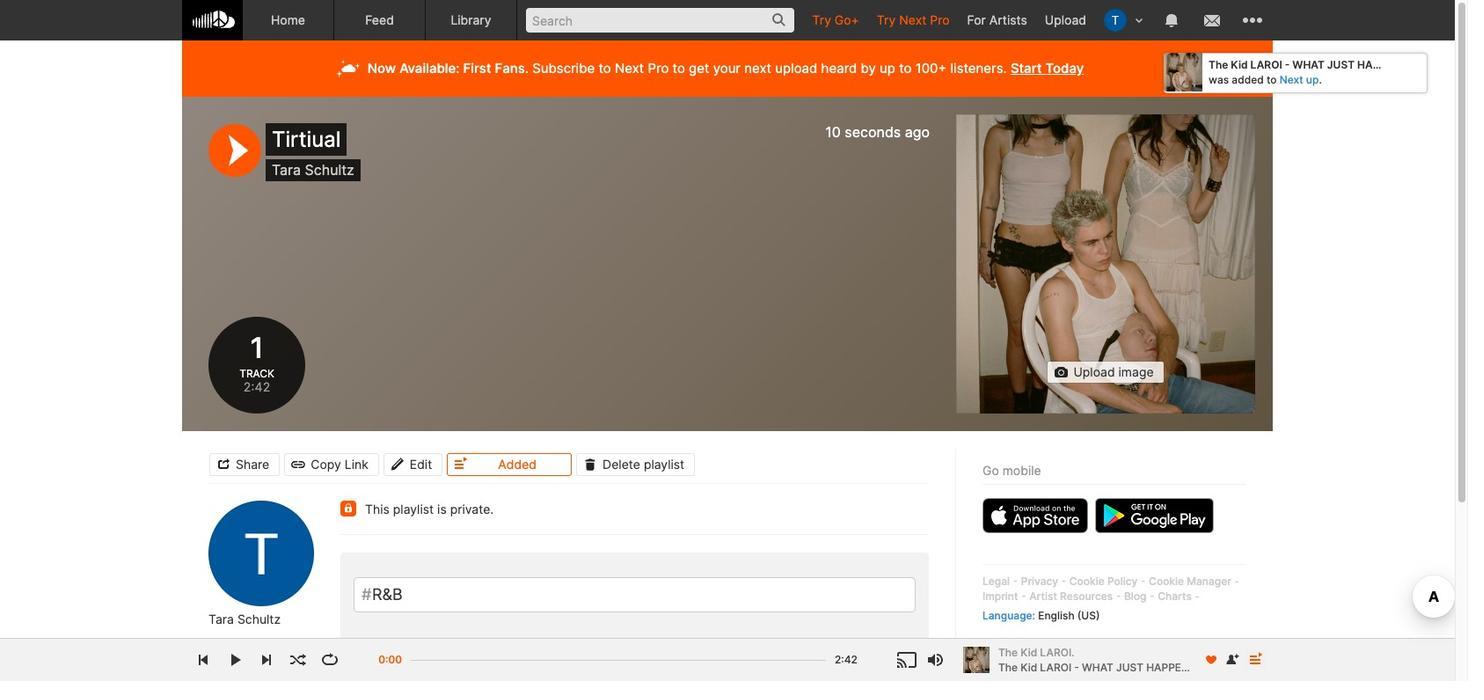 Task type: locate. For each thing, give the bounding box(es) containing it.
0 horizontal spatial get
[[581, 649, 614, 675]]

2 vertical spatial kid
[[1021, 660, 1037, 674]]

what inside the kid laroi - what just happened was added to next up .
[[1293, 58, 1325, 71]]

the inside the kid laroi - what just happened was added to next up .
[[1209, 58, 1229, 71]]

0 horizontal spatial tara schultz's avatar element
[[209, 501, 314, 606]]

just inside the kid laroi. the kid laroi - what just happened
[[1117, 660, 1144, 674]]

1 horizontal spatial laroi
[[1251, 58, 1283, 71]]

upload for upload
[[1045, 12, 1087, 27]]

⁃ up artist resources link
[[1061, 575, 1067, 588]]

tara schultz link
[[272, 161, 354, 179], [209, 612, 281, 628]]

for artists
[[967, 12, 1028, 27]]

the kid laroi - what just happened element
[[963, 647, 990, 673]]

1 vertical spatial playlist
[[393, 502, 434, 516]]

up
[[880, 60, 896, 77]]

0 vertical spatial 2:42
[[243, 380, 271, 395]]

upload up today
[[1045, 12, 1087, 27]]

imprint link
[[983, 589, 1018, 603]]

1 horizontal spatial cookie
[[1149, 575, 1184, 588]]

0 horizontal spatial -
[[1075, 660, 1079, 674]]

to
[[599, 60, 611, 77], [673, 60, 685, 77], [899, 60, 912, 77], [1267, 73, 1277, 86], [555, 649, 575, 675]]

get left "your"
[[689, 60, 710, 77]]

kid
[[1231, 58, 1248, 71], [1021, 645, 1037, 659], [1021, 660, 1037, 674]]

cookie up resources
[[1070, 575, 1105, 588]]

cookie up charts
[[1149, 575, 1184, 588]]

progress bar
[[411, 651, 826, 680]]

track
[[239, 367, 274, 380]]

0 horizontal spatial pro
[[648, 60, 669, 77]]

1 horizontal spatial playlist
[[644, 456, 685, 471]]

0 vertical spatial upload
[[1045, 12, 1087, 27]]

for artists link
[[959, 0, 1036, 40]]

language:
[[983, 609, 1036, 622]]

0 vertical spatial get
[[689, 60, 710, 77]]

cookie
[[1070, 575, 1105, 588], [1149, 575, 1184, 588]]

upload
[[1045, 12, 1087, 27], [1074, 364, 1115, 379]]

upload left image on the right bottom of the page
[[1074, 364, 1115, 379]]

laroi.
[[1040, 645, 1075, 659]]

to right added on the right
[[1267, 73, 1277, 86]]

added
[[1232, 73, 1264, 86]]

0 horizontal spatial next
[[615, 60, 644, 77]]

0 vertical spatial happened
[[1358, 58, 1415, 71]]

⁃
[[1013, 575, 1019, 588], [1061, 575, 1067, 588], [1141, 575, 1146, 588], [1235, 575, 1240, 588], [1021, 589, 1027, 603], [1116, 589, 1122, 603], [1150, 589, 1155, 603], [1195, 589, 1201, 603]]

what down the kid laroi. link
[[1082, 660, 1114, 674]]

now
[[368, 60, 396, 77]]

was
[[1209, 73, 1229, 86]]

upload link
[[1036, 0, 1095, 40]]

0 horizontal spatial what
[[1082, 660, 1114, 674]]

upload inside button
[[1074, 364, 1115, 379]]

by
[[861, 60, 876, 77]]

try go+
[[813, 12, 859, 27]]

1 horizontal spatial try
[[877, 12, 896, 27]]

0 horizontal spatial laroi
[[1040, 660, 1072, 674]]

english
[[1038, 609, 1075, 622]]

schultz
[[305, 161, 354, 179], [237, 612, 281, 626]]

⁃ right manager
[[1235, 575, 1240, 588]]

1 horizontal spatial get
[[689, 60, 710, 77]]

pro down search search field
[[648, 60, 669, 77]]

0 vertical spatial schultz
[[305, 161, 354, 179]]

⁃ down "cookie manager" link
[[1195, 589, 1201, 603]]

tara schultz's avatar element
[[1104, 9, 1127, 32], [209, 501, 314, 606]]

tirtiual
[[272, 127, 341, 152]]

1 vertical spatial get
[[581, 649, 614, 675]]

ago
[[905, 123, 930, 141]]

0 vertical spatial tara schultz link
[[272, 161, 354, 179]]

tara
[[272, 161, 301, 179], [209, 612, 234, 626]]

next up 100+
[[899, 12, 927, 27]]

1 vertical spatial tara schultz's avatar element
[[209, 501, 314, 606]]

get
[[689, 60, 710, 77], [581, 649, 614, 675]]

2 try from the left
[[877, 12, 896, 27]]

1 horizontal spatial next
[[899, 12, 927, 27]]

share button
[[209, 453, 280, 476]]

10
[[826, 123, 841, 141]]

1 horizontal spatial happened
[[1358, 58, 1415, 71]]

-
[[1285, 58, 1290, 71], [1075, 660, 1079, 674]]

laroi
[[1251, 58, 1283, 71], [1040, 660, 1072, 674]]

copy link button
[[284, 453, 379, 476]]

the kid laroi - what just happened was added to next up .
[[1209, 58, 1415, 86]]

0 vertical spatial playlist
[[644, 456, 685, 471]]

next
[[745, 60, 772, 77]]

⁃ right the legal link
[[1013, 575, 1019, 588]]

happened
[[1358, 58, 1415, 71], [1147, 660, 1204, 674]]

1 horizontal spatial pro
[[930, 12, 950, 27]]

2 cookie from the left
[[1149, 575, 1184, 588]]

0 horizontal spatial happened
[[1147, 660, 1204, 674]]

⁃ right blog "link"
[[1150, 589, 1155, 603]]

1 horizontal spatial what
[[1293, 58, 1325, 71]]

1 vertical spatial just
[[1117, 660, 1144, 674]]

1 vertical spatial next
[[615, 60, 644, 77]]

go mobile
[[983, 463, 1042, 478]]

laroi up added on the right
[[1251, 58, 1283, 71]]

what inside the kid laroi. the kid laroi - what just happened
[[1082, 660, 1114, 674]]

0 horizontal spatial cookie
[[1070, 575, 1105, 588]]

what
[[1293, 58, 1325, 71], [1082, 660, 1114, 674]]

1 horizontal spatial schultz
[[305, 161, 354, 179]]

mobile
[[1003, 463, 1042, 478]]

0 horizontal spatial just
[[1117, 660, 1144, 674]]

try for try next pro
[[877, 12, 896, 27]]

None search field
[[517, 0, 804, 40]]

1 horizontal spatial 2:42
[[835, 653, 858, 666]]

1 horizontal spatial tara
[[272, 161, 301, 179]]

0 horizontal spatial playlist
[[393, 502, 434, 516]]

cookie manager link
[[1149, 575, 1232, 588]]

2 vertical spatial the
[[999, 660, 1018, 674]]

what up next up on the right top
[[1293, 58, 1325, 71]]

go
[[983, 463, 999, 478]]

0 vertical spatial just
[[1328, 58, 1355, 71]]

are
[[407, 649, 439, 675]]

tirtiual tara schultz
[[272, 127, 354, 179]]

next up image
[[1236, 640, 1276, 680]]

1 vertical spatial the
[[999, 645, 1018, 659]]

1 vertical spatial happened
[[1147, 660, 1204, 674]]

- down the kid laroi. link
[[1075, 660, 1079, 674]]

legal
[[983, 575, 1010, 588]]

the for the kid laroi - what just happened was added to next up .
[[1209, 58, 1229, 71]]

0 vertical spatial the
[[1209, 58, 1229, 71]]

kid right the kid laroi - what just happened element
[[1021, 660, 1037, 674]]

0 vertical spatial pro
[[930, 12, 950, 27]]

1 vertical spatial kid
[[1021, 645, 1037, 659]]

- inside the kid laroi - what just happened was added to next up .
[[1285, 58, 1290, 71]]

just
[[1328, 58, 1355, 71], [1117, 660, 1144, 674]]

kid left laroi.
[[1021, 645, 1037, 659]]

2:42
[[243, 380, 271, 395], [835, 653, 858, 666]]

link
[[345, 456, 368, 471]]

0 vertical spatial -
[[1285, 58, 1290, 71]]

0 vertical spatial tara
[[272, 161, 301, 179]]

1 vertical spatial upload
[[1074, 364, 1115, 379]]

0 vertical spatial kid
[[1231, 58, 1248, 71]]

tags
[[505, 649, 549, 675]]

100+
[[916, 60, 947, 77]]

1 vertical spatial schultz
[[237, 612, 281, 626]]

pro left for
[[930, 12, 950, 27]]

1 horizontal spatial just
[[1328, 58, 1355, 71]]

try right go+
[[877, 12, 896, 27]]

laroi down laroi.
[[1040, 660, 1072, 674]]

get left the you
[[581, 649, 614, 675]]

available:
[[400, 60, 460, 77]]

tara schultz's avatar element up tara schultz
[[209, 501, 314, 606]]

this
[[365, 502, 390, 516]]

1 vertical spatial what
[[1082, 660, 1114, 674]]

artist
[[1030, 589, 1058, 603]]

try left go+
[[813, 12, 831, 27]]

try go+ link
[[804, 0, 868, 40]]

cookie policy link
[[1070, 575, 1138, 588]]

copy link
[[311, 456, 368, 471]]

⁃ up 'blog' at the right of page
[[1141, 575, 1146, 588]]

playlist right delete
[[644, 456, 685, 471]]

playlist left is
[[393, 502, 434, 516]]

1 horizontal spatial -
[[1285, 58, 1290, 71]]

playlist inside button
[[644, 456, 685, 471]]

0 vertical spatial laroi
[[1251, 58, 1283, 71]]

0 horizontal spatial tara
[[209, 612, 234, 626]]

0 horizontal spatial try
[[813, 12, 831, 27]]

tara schultz's avatar element right 'upload' link
[[1104, 9, 1127, 32]]

- up next up link at the right of page
[[1285, 58, 1290, 71]]

try for try go+
[[813, 12, 831, 27]]

kid inside the kid laroi - what just happened was added to next up .
[[1231, 58, 1248, 71]]

the
[[1209, 58, 1229, 71], [999, 645, 1018, 659], [999, 660, 1018, 674]]

1 horizontal spatial tara schultz's avatar element
[[1104, 9, 1127, 32]]

next down search search field
[[615, 60, 644, 77]]

kid up added on the right
[[1231, 58, 1248, 71]]

0 vertical spatial what
[[1293, 58, 1325, 71]]

0 vertical spatial next
[[899, 12, 927, 27]]

the kid laroi. the kid laroi - what just happened
[[999, 645, 1204, 674]]

1 try from the left
[[813, 12, 831, 27]]

listeners.
[[951, 60, 1007, 77]]

to right subscribe
[[599, 60, 611, 77]]

1 vertical spatial laroi
[[1040, 660, 1072, 674]]

manager
[[1187, 575, 1232, 588]]

1 vertical spatial -
[[1075, 660, 1079, 674]]

0 horizontal spatial 2:42
[[243, 380, 271, 395]]

next
[[899, 12, 927, 27], [615, 60, 644, 77]]

1 vertical spatial pro
[[648, 60, 669, 77]]



Task type: vqa. For each thing, say whether or not it's contained in the screenshot.
the Schultz
yes



Task type: describe. For each thing, give the bounding box(es) containing it.
first
[[463, 60, 491, 77]]

upload
[[775, 60, 818, 77]]

now available: first fans. subscribe to next pro to get your next upload heard by up to 100+ listeners. start today
[[368, 60, 1084, 77]]

image
[[1119, 364, 1154, 379]]

home
[[271, 12, 305, 27]]

copy
[[311, 456, 341, 471]]

added
[[498, 456, 537, 471]]

upload image
[[1074, 364, 1154, 379]]

tara inside tirtiual tara schultz
[[272, 161, 301, 179]]

private.
[[450, 502, 494, 516]]

edit button
[[383, 453, 443, 476]]

added button
[[447, 453, 572, 476]]

today
[[1046, 60, 1084, 77]]

⁃ down policy
[[1116, 589, 1122, 603]]

your
[[713, 60, 741, 77]]

started.
[[662, 649, 740, 675]]

happened inside the kid laroi - what just happened was added to next up .
[[1358, 58, 1415, 71]]

start
[[1011, 60, 1042, 77]]

r&b
[[372, 585, 403, 604]]

upload image button
[[1047, 361, 1165, 384]]

next up
[[1280, 73, 1319, 86]]

to inside the kid laroi - what just happened was added to next up .
[[1267, 73, 1277, 86]]

tirtiual element
[[956, 114, 1256, 414]]

upload for upload image
[[1074, 364, 1115, 379]]

privacy link
[[1021, 575, 1059, 588]]

this playlist is private.
[[365, 502, 494, 516]]

you
[[620, 649, 656, 675]]

heard
[[821, 60, 857, 77]]

here are some tags to get you started.
[[354, 649, 740, 675]]

for
[[967, 12, 986, 27]]

delete
[[603, 456, 641, 471]]

0 vertical spatial tara schultz's avatar element
[[1104, 9, 1127, 32]]

charts
[[1158, 589, 1192, 603]]

here
[[354, 649, 401, 675]]

Search search field
[[526, 8, 795, 33]]

is
[[437, 502, 447, 516]]

laroi inside the kid laroi - what just happened was added to next up .
[[1251, 58, 1283, 71]]

(us)
[[1078, 609, 1100, 622]]

subscribe
[[533, 60, 595, 77]]

to left "your"
[[673, 60, 685, 77]]

happened inside the kid laroi. the kid laroi - what just happened
[[1147, 660, 1204, 674]]

legal link
[[983, 575, 1010, 588]]

try next pro link
[[868, 0, 959, 40]]

artists
[[990, 12, 1028, 27]]

the for the kid laroi. the kid laroi - what just happened
[[999, 645, 1018, 659]]

share
[[236, 456, 269, 471]]

delete playlist button
[[576, 453, 695, 476]]

laroi inside the kid laroi. the kid laroi - what just happened
[[1040, 660, 1072, 674]]

the kid laroi. link
[[999, 645, 1195, 660]]

the kid laroi - what just happened link
[[999, 659, 1204, 675]]

go+
[[835, 12, 859, 27]]

artist resources link
[[1030, 589, 1113, 603]]

1 vertical spatial tara schultz link
[[209, 612, 281, 628]]

1 vertical spatial tara
[[209, 612, 234, 626]]

start today link
[[1011, 60, 1084, 77]]

to right up
[[899, 60, 912, 77]]

feed link
[[334, 0, 426, 40]]

home link
[[243, 0, 334, 40]]

fans.
[[495, 60, 529, 77]]

imprint
[[983, 589, 1018, 603]]

kid for laroi
[[1231, 58, 1248, 71]]

2:42 inside 1 track 2:42
[[243, 380, 271, 395]]

1
[[248, 331, 266, 365]]

resources
[[1060, 589, 1113, 603]]

.
[[1319, 73, 1322, 86]]

to right tags
[[555, 649, 575, 675]]

0 horizontal spatial schultz
[[237, 612, 281, 626]]

edit
[[410, 456, 432, 471]]

tara schultz
[[209, 612, 281, 626]]

schultz inside tirtiual tara schultz
[[305, 161, 354, 179]]

seconds
[[845, 123, 901, 141]]

next up link
[[1280, 73, 1319, 86]]

try next pro
[[877, 12, 950, 27]]

1 vertical spatial 2:42
[[835, 653, 858, 666]]

blog link
[[1124, 589, 1147, 603]]

privacy
[[1021, 575, 1059, 588]]

⁃ left artist
[[1021, 589, 1027, 603]]

just inside the kid laroi - what just happened was added to next up .
[[1328, 58, 1355, 71]]

kid for laroi.
[[1021, 645, 1037, 659]]

10 seconds ago
[[826, 123, 930, 141]]

charts link
[[1158, 589, 1192, 603]]

delete playlist
[[603, 456, 685, 471]]

library
[[451, 12, 492, 27]]

1 cookie from the left
[[1070, 575, 1105, 588]]

0:00
[[379, 653, 402, 666]]

- inside the kid laroi. the kid laroi - what just happened
[[1075, 660, 1079, 674]]

legal ⁃ privacy ⁃ cookie policy ⁃ cookie manager ⁃ imprint ⁃ artist resources ⁃ blog ⁃ charts ⁃ language: english (us)
[[983, 575, 1240, 622]]

policy
[[1108, 575, 1138, 588]]

playlist for this
[[393, 502, 434, 516]]

some
[[445, 649, 499, 675]]

library link
[[426, 0, 517, 40]]

1 track 2:42
[[239, 331, 274, 395]]

playlist for delete
[[644, 456, 685, 471]]

next inside try next pro link
[[899, 12, 927, 27]]

feed
[[365, 12, 394, 27]]



